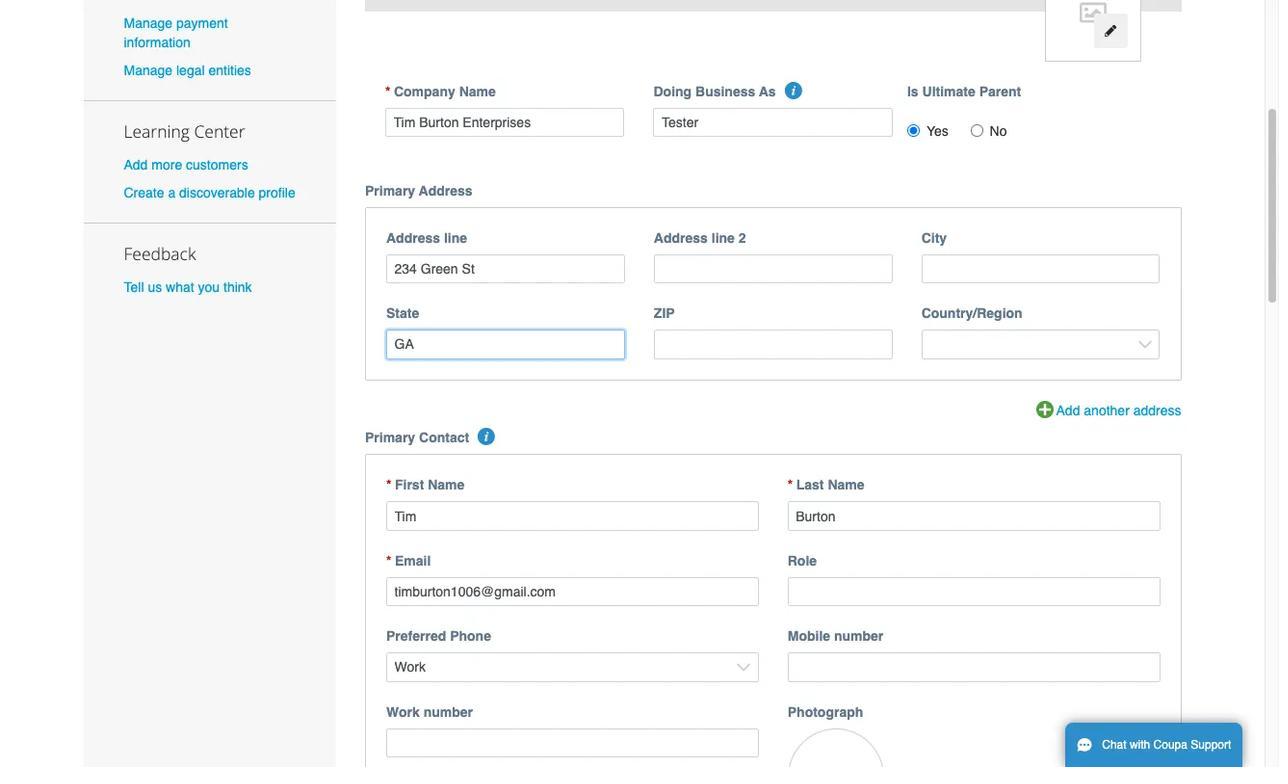 Task type: locate. For each thing, give the bounding box(es) containing it.
primary contact
[[365, 430, 470, 446]]

0 horizontal spatial line
[[444, 230, 467, 245]]

role
[[788, 553, 817, 569]]

manage inside "manage payment information"
[[124, 15, 173, 30]]

0 vertical spatial number
[[835, 629, 884, 644]]

* left email on the left bottom
[[387, 553, 392, 569]]

None text field
[[387, 502, 759, 531], [788, 502, 1161, 531], [387, 502, 759, 531], [788, 502, 1161, 531]]

* left company
[[386, 83, 391, 99]]

line left 2
[[712, 230, 735, 245]]

line
[[444, 230, 467, 245], [712, 230, 735, 245]]

add
[[124, 157, 148, 172], [1057, 403, 1081, 418]]

manage down information
[[124, 63, 173, 78]]

* first name
[[387, 478, 465, 493]]

1 vertical spatial add
[[1057, 403, 1081, 418]]

address
[[419, 183, 473, 198], [387, 230, 441, 245], [654, 230, 708, 245]]

1 horizontal spatial line
[[712, 230, 735, 245]]

number right mobile
[[835, 629, 884, 644]]

add more customers link
[[124, 157, 248, 172]]

photograph
[[788, 705, 864, 720]]

manage legal entities
[[124, 63, 251, 78]]

City text field
[[922, 254, 1161, 283]]

0 vertical spatial manage
[[124, 15, 173, 30]]

more
[[152, 157, 182, 172]]

legal
[[176, 63, 205, 78]]

1 vertical spatial number
[[424, 705, 473, 720]]

name right 'last'
[[828, 478, 865, 493]]

primary up address line
[[365, 183, 416, 198]]

mobile number
[[788, 629, 884, 644]]

add up the create
[[124, 157, 148, 172]]

chat with coupa support
[[1103, 738, 1232, 752]]

doing
[[654, 83, 692, 99]]

chat
[[1103, 738, 1127, 752]]

* for * last name
[[788, 478, 793, 493]]

0 horizontal spatial add
[[124, 157, 148, 172]]

contact
[[419, 430, 470, 446]]

manage for manage payment information
[[124, 15, 173, 30]]

name right first
[[428, 478, 465, 493]]

Address line 2 text field
[[654, 254, 893, 283]]

0 vertical spatial primary
[[365, 183, 416, 198]]

information
[[124, 34, 191, 50]]

ZIP text field
[[654, 330, 893, 359]]

add inside button
[[1057, 403, 1081, 418]]

1 manage from the top
[[124, 15, 173, 30]]

discoverable
[[179, 185, 255, 201]]

address down primary address
[[387, 230, 441, 245]]

name right company
[[459, 83, 496, 99]]

address left 2
[[654, 230, 708, 245]]

first
[[395, 478, 424, 493]]

number right work
[[424, 705, 473, 720]]

email
[[395, 553, 431, 569]]

support
[[1192, 738, 1232, 752]]

Work number text field
[[387, 729, 759, 758]]

*
[[386, 83, 391, 99], [387, 478, 392, 493], [788, 478, 793, 493], [387, 553, 392, 569]]

* left first
[[387, 478, 392, 493]]

ultimate
[[923, 83, 976, 99]]

address line
[[387, 230, 467, 245]]

line up address line text field
[[444, 230, 467, 245]]

doing business as
[[654, 83, 776, 99]]

chat with coupa support button
[[1066, 723, 1244, 767]]

Address line text field
[[387, 254, 625, 283]]

primary
[[365, 183, 416, 198], [365, 430, 416, 446]]

1 primary from the top
[[365, 183, 416, 198]]

* for * company name
[[386, 83, 391, 99]]

number for mobile number
[[835, 629, 884, 644]]

2 manage from the top
[[124, 63, 173, 78]]

with
[[1131, 738, 1151, 752]]

None radio
[[908, 124, 920, 136], [971, 124, 984, 136], [908, 124, 920, 136], [971, 124, 984, 136]]

address for address line 2
[[654, 230, 708, 245]]

0 horizontal spatial number
[[424, 705, 473, 720]]

add left another
[[1057, 403, 1081, 418]]

city
[[922, 230, 948, 245]]

None text field
[[386, 108, 625, 137], [387, 577, 759, 607], [386, 108, 625, 137], [387, 577, 759, 607]]

mobile
[[788, 629, 831, 644]]

Mobile number text field
[[788, 653, 1161, 682]]

number
[[835, 629, 884, 644], [424, 705, 473, 720]]

number for work number
[[424, 705, 473, 720]]

address up address line
[[419, 183, 473, 198]]

2
[[739, 230, 747, 245]]

manage up information
[[124, 15, 173, 30]]

name
[[459, 83, 496, 99], [428, 478, 465, 493], [828, 478, 865, 493]]

1 horizontal spatial number
[[835, 629, 884, 644]]

primary up first
[[365, 430, 416, 446]]

add another address button
[[1037, 401, 1182, 422]]

phone
[[450, 629, 492, 644]]

think
[[224, 280, 252, 295]]

2 line from the left
[[712, 230, 735, 245]]

feedback
[[124, 242, 196, 265]]

business
[[696, 83, 756, 99]]

is
[[908, 83, 919, 99]]

manage
[[124, 15, 173, 30], [124, 63, 173, 78]]

us
[[148, 280, 162, 295]]

* left 'last'
[[788, 478, 793, 493]]

add for add another address
[[1057, 403, 1081, 418]]

0 vertical spatial add
[[124, 157, 148, 172]]

line for address line
[[444, 230, 467, 245]]

* company name
[[386, 83, 496, 99]]

1 vertical spatial manage
[[124, 63, 173, 78]]

2 primary from the top
[[365, 430, 416, 446]]

1 horizontal spatial add
[[1057, 403, 1081, 418]]

1 vertical spatial primary
[[365, 430, 416, 446]]

profile
[[259, 185, 296, 201]]

1 line from the left
[[444, 230, 467, 245]]



Task type: describe. For each thing, give the bounding box(es) containing it.
Role text field
[[788, 577, 1161, 607]]

photograph image
[[788, 729, 885, 767]]

* for * first name
[[387, 478, 392, 493]]

zip
[[654, 306, 675, 321]]

learning center
[[124, 119, 245, 143]]

preferred
[[387, 629, 447, 644]]

no
[[990, 123, 1008, 138]]

name for * last name
[[828, 478, 865, 493]]

address for address line
[[387, 230, 441, 245]]

line for address line 2
[[712, 230, 735, 245]]

primary for primary address
[[365, 183, 416, 198]]

manage payment information
[[124, 15, 228, 50]]

you
[[198, 280, 220, 295]]

yes
[[927, 123, 949, 138]]

manage legal entities link
[[124, 63, 251, 78]]

primary address
[[365, 183, 473, 198]]

background image
[[365, 0, 1182, 11]]

add more customers
[[124, 157, 248, 172]]

parent
[[980, 83, 1022, 99]]

preferred phone
[[387, 629, 492, 644]]

change image image
[[1105, 24, 1118, 38]]

last
[[797, 478, 825, 493]]

learning
[[124, 119, 190, 143]]

as
[[759, 83, 776, 99]]

address line 2
[[654, 230, 747, 245]]

create
[[124, 185, 164, 201]]

company
[[394, 83, 456, 99]]

logo image
[[1045, 0, 1142, 61]]

center
[[194, 119, 245, 143]]

state
[[387, 306, 419, 321]]

additional information image
[[479, 428, 496, 446]]

State text field
[[387, 330, 625, 359]]

customers
[[186, 157, 248, 172]]

* email
[[387, 553, 431, 569]]

a
[[168, 185, 176, 201]]

country/region
[[922, 306, 1023, 321]]

add for add more customers
[[124, 157, 148, 172]]

manage payment information link
[[124, 15, 228, 50]]

entities
[[209, 63, 251, 78]]

work number
[[387, 705, 473, 720]]

address
[[1134, 403, 1182, 418]]

tell us what you think button
[[124, 278, 252, 297]]

what
[[166, 280, 194, 295]]

* last name
[[788, 478, 865, 493]]

work
[[387, 705, 420, 720]]

create a discoverable profile link
[[124, 185, 296, 201]]

coupa
[[1154, 738, 1188, 752]]

payment
[[176, 15, 228, 30]]

primary for primary contact
[[365, 430, 416, 446]]

tell
[[124, 280, 144, 295]]

create a discoverable profile
[[124, 185, 296, 201]]

add another address
[[1057, 403, 1182, 418]]

name for * company name
[[459, 83, 496, 99]]

manage for manage legal entities
[[124, 63, 173, 78]]

Doing Business As text field
[[654, 108, 893, 137]]

another
[[1085, 403, 1130, 418]]

additional information image
[[785, 82, 803, 99]]

* for * email
[[387, 553, 392, 569]]

name for * first name
[[428, 478, 465, 493]]

tell us what you think
[[124, 280, 252, 295]]

is ultimate parent
[[908, 83, 1022, 99]]



Task type: vqa. For each thing, say whether or not it's contained in the screenshot.
PAYMENT
yes



